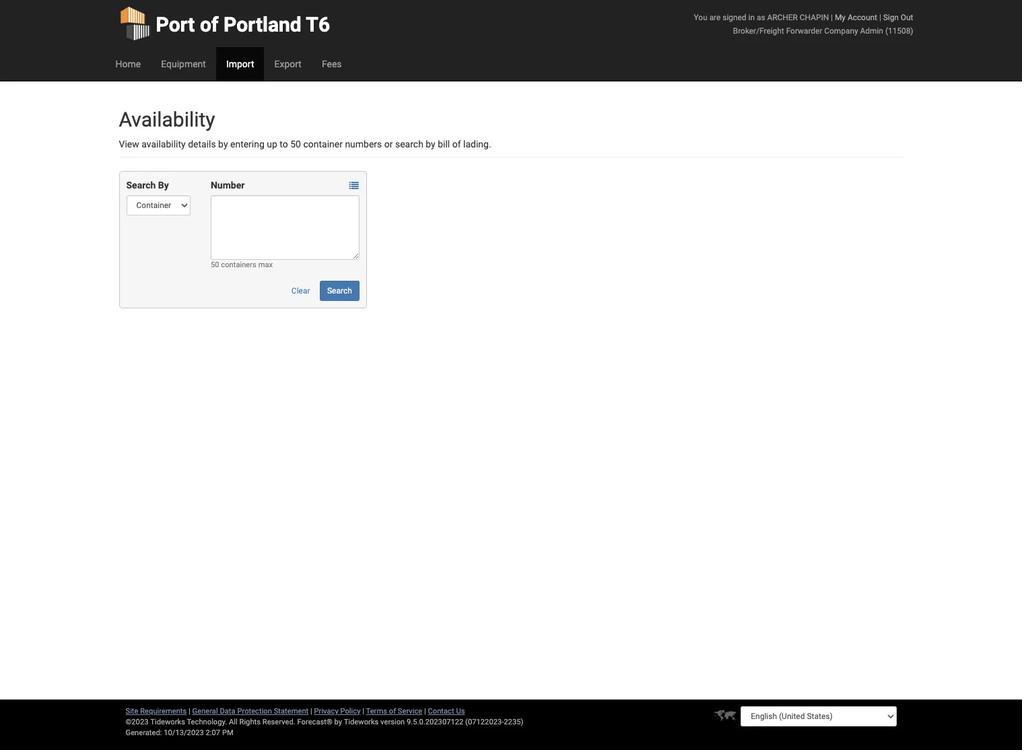 Task type: describe. For each thing, give the bounding box(es) containing it.
my account link
[[835, 13, 877, 22]]

archer
[[767, 13, 798, 22]]

all
[[229, 718, 238, 727]]

import button
[[216, 47, 264, 81]]

import
[[226, 59, 254, 69]]

home
[[115, 59, 141, 69]]

forwarder
[[786, 26, 822, 36]]

clear button
[[284, 281, 317, 301]]

fees
[[322, 59, 342, 69]]

port of portland t6 link
[[119, 0, 330, 47]]

export button
[[264, 47, 312, 81]]

2 horizontal spatial of
[[452, 139, 461, 149]]

search
[[395, 139, 423, 149]]

portland
[[224, 13, 302, 36]]

up
[[267, 139, 277, 149]]

export
[[274, 59, 302, 69]]

account
[[848, 13, 877, 22]]

by inside the site requirements | general data protection statement | privacy policy | terms of service | contact us ©2023 tideworks technology. all rights reserved. forecast® by tideworks version 9.5.0.202307122 (07122023-2235) generated: 10/13/2023 2:07 pm
[[334, 718, 342, 727]]

privacy
[[314, 707, 339, 716]]

view
[[119, 139, 139, 149]]

to
[[280, 139, 288, 149]]

equipment
[[161, 59, 206, 69]]

data
[[220, 707, 235, 716]]

9.5.0.202307122
[[407, 718, 463, 727]]

statement
[[274, 707, 309, 716]]

0 horizontal spatial by
[[218, 139, 228, 149]]

(11508)
[[885, 26, 913, 36]]

admin
[[860, 26, 883, 36]]

my
[[835, 13, 846, 22]]

are
[[709, 13, 721, 22]]

search for search
[[327, 286, 352, 296]]

company
[[824, 26, 858, 36]]

technology.
[[187, 718, 227, 727]]

availability
[[142, 139, 186, 149]]

port of portland t6
[[156, 13, 330, 36]]

tideworks
[[344, 718, 379, 727]]

sign out link
[[883, 13, 913, 22]]

search for search by
[[126, 180, 156, 191]]

by
[[158, 180, 169, 191]]

details
[[188, 139, 216, 149]]

equipment button
[[151, 47, 216, 81]]

rights
[[239, 718, 261, 727]]

(07122023-
[[465, 718, 504, 727]]

generated:
[[126, 729, 162, 737]]

requirements
[[140, 707, 187, 716]]

containers
[[221, 261, 256, 269]]

or
[[384, 139, 393, 149]]

search button
[[320, 281, 359, 301]]

signed
[[723, 13, 746, 22]]

| left my
[[831, 13, 833, 22]]

view availability details by entering up to 50 container numbers or search by bill of lading.
[[119, 139, 491, 149]]

Number text field
[[211, 195, 359, 260]]

us
[[456, 707, 465, 716]]

privacy policy link
[[314, 707, 361, 716]]



Task type: vqa. For each thing, say whether or not it's contained in the screenshot.
'ENTER'
no



Task type: locate. For each thing, give the bounding box(es) containing it.
2235)
[[504, 718, 523, 727]]

numbers
[[345, 139, 382, 149]]

0 vertical spatial search
[[126, 180, 156, 191]]

clear
[[291, 286, 310, 296]]

forecast®
[[297, 718, 332, 727]]

search right 'clear'
[[327, 286, 352, 296]]

port
[[156, 13, 195, 36]]

general
[[192, 707, 218, 716]]

terms of service link
[[366, 707, 422, 716]]

entering
[[230, 139, 265, 149]]

©2023 tideworks
[[126, 718, 185, 727]]

of inside the site requirements | general data protection statement | privacy policy | terms of service | contact us ©2023 tideworks technology. all rights reserved. forecast® by tideworks version 9.5.0.202307122 (07122023-2235) generated: 10/13/2023 2:07 pm
[[389, 707, 396, 716]]

10/13/2023
[[164, 729, 204, 737]]

contact us link
[[428, 707, 465, 716]]

search by
[[126, 180, 169, 191]]

reserved.
[[262, 718, 295, 727]]

0 vertical spatial of
[[200, 13, 219, 36]]

site
[[126, 707, 138, 716]]

search left by
[[126, 180, 156, 191]]

sign
[[883, 13, 899, 22]]

of right port
[[200, 13, 219, 36]]

home button
[[105, 47, 151, 81]]

50 containers max
[[211, 261, 273, 269]]

2 vertical spatial of
[[389, 707, 396, 716]]

of
[[200, 13, 219, 36], [452, 139, 461, 149], [389, 707, 396, 716]]

of right bill
[[452, 139, 461, 149]]

by
[[218, 139, 228, 149], [426, 139, 435, 149], [334, 718, 342, 727]]

| up forecast®
[[310, 707, 312, 716]]

1 horizontal spatial by
[[334, 718, 342, 727]]

1 horizontal spatial of
[[389, 707, 396, 716]]

you are signed in as archer chapin | my account | sign out broker/freight forwarder company admin (11508)
[[694, 13, 913, 36]]

| up tideworks
[[362, 707, 364, 716]]

protection
[[237, 707, 272, 716]]

1 vertical spatial search
[[327, 286, 352, 296]]

50 left containers on the left of the page
[[211, 261, 219, 269]]

site requirements | general data protection statement | privacy policy | terms of service | contact us ©2023 tideworks technology. all rights reserved. forecast® by tideworks version 9.5.0.202307122 (07122023-2235) generated: 10/13/2023 2:07 pm
[[126, 707, 523, 737]]

service
[[398, 707, 422, 716]]

bill
[[438, 139, 450, 149]]

|
[[831, 13, 833, 22], [879, 13, 881, 22], [189, 707, 190, 716], [310, 707, 312, 716], [362, 707, 364, 716], [424, 707, 426, 716]]

policy
[[340, 707, 361, 716]]

2 horizontal spatial by
[[426, 139, 435, 149]]

1 vertical spatial 50
[[211, 261, 219, 269]]

general data protection statement link
[[192, 707, 309, 716]]

max
[[258, 261, 273, 269]]

chapin
[[800, 13, 829, 22]]

1 horizontal spatial search
[[327, 286, 352, 296]]

1 horizontal spatial 50
[[290, 139, 301, 149]]

by right details on the left
[[218, 139, 228, 149]]

search
[[126, 180, 156, 191], [327, 286, 352, 296]]

0 horizontal spatial search
[[126, 180, 156, 191]]

| up 9.5.0.202307122
[[424, 707, 426, 716]]

t6
[[306, 13, 330, 36]]

by left bill
[[426, 139, 435, 149]]

availability
[[119, 108, 215, 131]]

broker/freight
[[733, 26, 784, 36]]

| left general
[[189, 707, 190, 716]]

in
[[748, 13, 755, 22]]

| left sign
[[879, 13, 881, 22]]

2:07
[[206, 729, 220, 737]]

search inside button
[[327, 286, 352, 296]]

version
[[381, 718, 405, 727]]

out
[[901, 13, 913, 22]]

number
[[211, 180, 245, 191]]

of up version
[[389, 707, 396, 716]]

0 horizontal spatial 50
[[211, 261, 219, 269]]

terms
[[366, 707, 387, 716]]

you
[[694, 13, 707, 22]]

0 vertical spatial 50
[[290, 139, 301, 149]]

contact
[[428, 707, 454, 716]]

1 vertical spatial of
[[452, 139, 461, 149]]

of inside "link"
[[200, 13, 219, 36]]

as
[[757, 13, 765, 22]]

0 horizontal spatial of
[[200, 13, 219, 36]]

fees button
[[312, 47, 352, 81]]

container
[[303, 139, 343, 149]]

show list image
[[349, 181, 359, 191]]

by down privacy policy link
[[334, 718, 342, 727]]

site requirements link
[[126, 707, 187, 716]]

50
[[290, 139, 301, 149], [211, 261, 219, 269]]

pm
[[222, 729, 233, 737]]

50 right to at left
[[290, 139, 301, 149]]

lading.
[[463, 139, 491, 149]]



